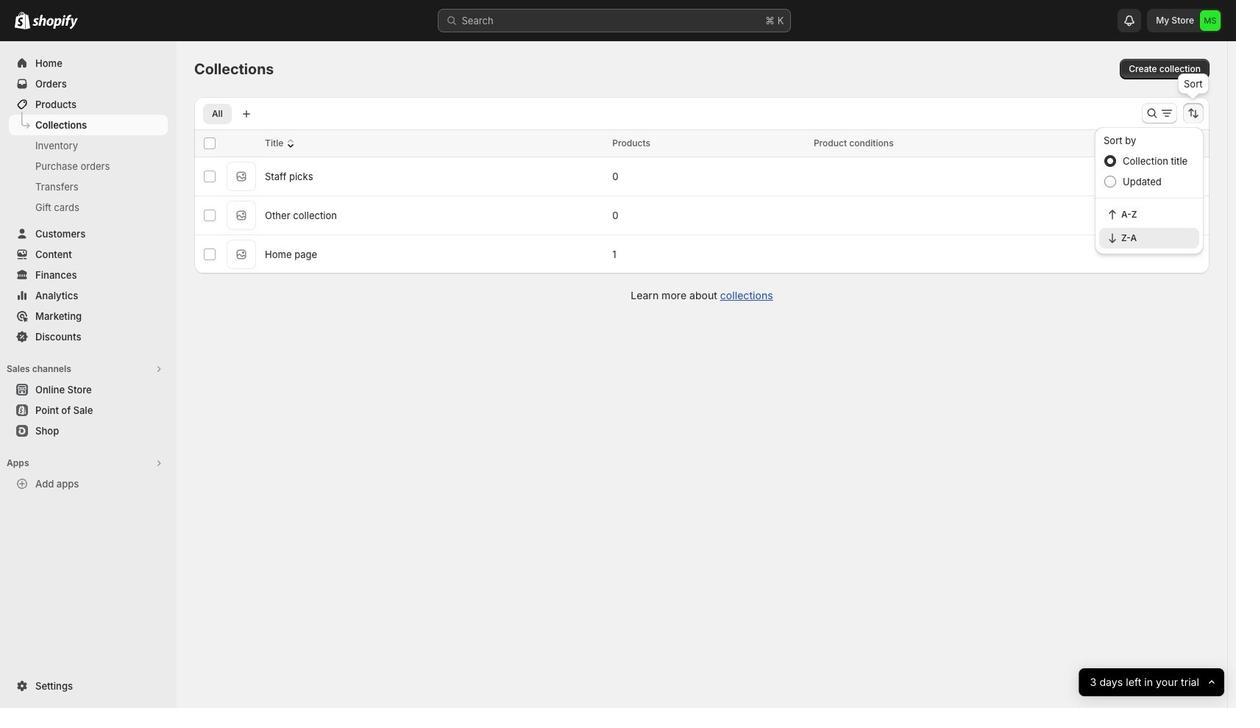 Task type: vqa. For each thing, say whether or not it's contained in the screenshot.
"Locations"
no



Task type: describe. For each thing, give the bounding box(es) containing it.
0 horizontal spatial shopify image
[[15, 12, 30, 29]]

1 horizontal spatial shopify image
[[32, 15, 78, 29]]

my store image
[[1201, 10, 1221, 31]]



Task type: locate. For each thing, give the bounding box(es) containing it.
tooltip
[[1179, 74, 1210, 94]]

shopify image
[[15, 12, 30, 29], [32, 15, 78, 29]]



